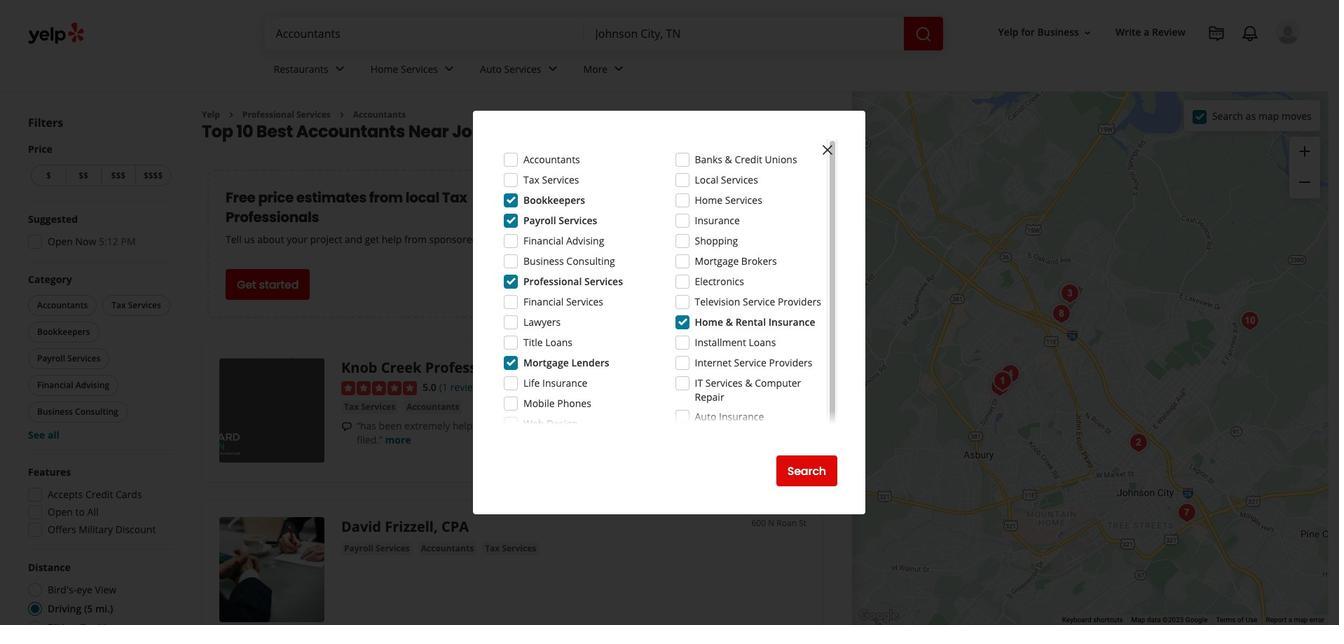 Task type: vqa. For each thing, say whether or not it's contained in the screenshot.
"16 helpful v2" icon
no



Task type: describe. For each thing, give the bounding box(es) containing it.
tax inside group
[[112, 299, 126, 311]]

1 vertical spatial financial
[[524, 295, 564, 308]]

city,
[[528, 120, 567, 143]]

tax services button for topmost tax services link
[[341, 400, 398, 414]]

review
[[1153, 26, 1186, 39]]

insurance up shopping
[[695, 214, 740, 227]]

design
[[547, 417, 578, 430]]

open for open now 5:12 pm
[[48, 235, 73, 248]]

payroll services inside group
[[37, 353, 100, 365]]

"has
[[357, 419, 376, 433]]

yelp for the yelp link
[[202, 109, 220, 121]]

accountants up estimates at the left top of page
[[296, 120, 405, 143]]

home & rental insurance
[[695, 316, 816, 329]]

top
[[202, 120, 233, 143]]

0 vertical spatial financial
[[524, 234, 564, 247]]

1 vertical spatial home
[[695, 194, 723, 207]]

auto for auto insurance
[[695, 410, 717, 423]]

2 creek from the left
[[772, 359, 794, 370]]

n
[[769, 518, 775, 530]]

©2023
[[1163, 616, 1184, 624]]

more
[[584, 62, 608, 75]]

accountants inside group
[[37, 299, 88, 311]]

map for error
[[1295, 616, 1309, 624]]

user actions element
[[988, 18, 1321, 104]]

lawyers
[[524, 316, 561, 329]]

professional services inside search dialog
[[524, 275, 623, 288]]

cpa
[[442, 518, 469, 537]]

mortgage for mortgage brokers
[[695, 255, 739, 268]]

group containing suggested
[[24, 212, 174, 253]]

16 chevron down v2 image
[[1082, 27, 1094, 38]]

1 horizontal spatial to
[[560, 419, 569, 433]]

free price estimates from local tax professionals image
[[697, 204, 767, 274]]

map data ©2023 google
[[1132, 616, 1208, 624]]

24 chevron down v2 image for auto services
[[544, 61, 561, 77]]

get
[[365, 233, 379, 246]]

insurance down mortgage lenders
[[543, 377, 588, 390]]

television service providers
[[695, 295, 822, 308]]

get started
[[237, 277, 299, 293]]

10
[[236, 120, 253, 143]]

auto services
[[480, 62, 542, 75]]

data
[[1148, 616, 1161, 624]]

business inside 'yelp for business' button
[[1038, 26, 1080, 39]]

zoom out image
[[1297, 174, 1314, 191]]

& for banks
[[725, 153, 733, 166]]

requests
[[572, 419, 611, 433]]

1 horizontal spatial and
[[487, 419, 505, 433]]

knob creek professional tax services link
[[341, 359, 601, 377]]

best
[[256, 120, 293, 143]]

mortgage for mortgage lenders
[[524, 356, 569, 369]]

$$$
[[111, 170, 126, 182]]

accountants down cpa
[[421, 543, 474, 555]]

financial services
[[524, 295, 604, 308]]

richard c crain, cpa image
[[986, 373, 1015, 401]]

near
[[409, 120, 449, 143]]

mobile
[[524, 397, 555, 410]]

financial advising button
[[28, 375, 119, 396]]

more
[[385, 433, 411, 447]]

shortcuts
[[1094, 616, 1124, 624]]

2 vertical spatial professional
[[425, 359, 512, 377]]

a for report
[[1289, 616, 1293, 624]]

more link
[[385, 433, 411, 447]]

tax services for the bottom tax services link tax services button
[[485, 543, 537, 555]]

$ button
[[31, 165, 66, 187]]

0 vertical spatial from
[[369, 188, 403, 208]]

features
[[28, 466, 71, 479]]

write a review link
[[1111, 20, 1192, 45]]

yelp for business button
[[993, 20, 1099, 45]]

notifications image
[[1242, 25, 1259, 42]]

mortgage lenders
[[524, 356, 610, 369]]

lewis & associates image
[[1048, 300, 1076, 328]]

restaurants
[[274, 62, 329, 75]]

offers
[[48, 523, 76, 536]]

business inside business consulting button
[[37, 406, 73, 418]]

rd
[[797, 359, 807, 370]]

bird's-
[[48, 583, 77, 597]]

tax services button for the bottom tax services link
[[482, 542, 539, 556]]

price group
[[28, 142, 174, 189]]

0 vertical spatial tax services button
[[103, 295, 170, 316]]

0 vertical spatial accountants button
[[28, 295, 97, 316]]

0 horizontal spatial professional services
[[242, 109, 331, 121]]

600
[[752, 518, 766, 530]]

eye
[[77, 583, 93, 597]]

david frizzell, cpa image
[[219, 518, 325, 623]]

banks & credit unions
[[695, 153, 798, 166]]

internet
[[695, 356, 732, 369]]

installment loans
[[695, 336, 776, 349]]

24 chevron down v2 image for restaurants
[[331, 61, 348, 77]]

david frizzell, cpa image
[[1125, 429, 1153, 457]]

24 chevron down v2 image for home services
[[441, 61, 458, 77]]

business inside search dialog
[[524, 255, 564, 268]]

accountants link for knob creek professional tax services
[[404, 400, 462, 414]]

extremely
[[405, 419, 450, 433]]

payroll for bottom payroll services button
[[344, 543, 374, 555]]

open now 5:12 pm
[[48, 235, 136, 248]]

estimates
[[296, 188, 367, 208]]

terms
[[1217, 616, 1236, 624]]

tax services inside search dialog
[[524, 173, 579, 187]]

auto services link
[[469, 50, 573, 91]]

map region
[[787, 0, 1340, 625]]

24 chevron down v2 image for more
[[611, 61, 628, 77]]

bookkeepers inside search dialog
[[524, 194, 586, 207]]

service for internet
[[734, 356, 767, 369]]

knob creek professional tax services
[[341, 359, 601, 377]]

accountants inside search dialog
[[524, 153, 580, 166]]

google image
[[856, 607, 902, 625]]

insurance down the television service providers
[[769, 316, 816, 329]]

1 creek from the left
[[381, 359, 422, 377]]

$$$$
[[144, 170, 163, 182]]

accountants right 16 chevron right v2 icon
[[353, 109, 406, 121]]

business consulting inside button
[[37, 406, 118, 418]]

"has been extremely helpful and responsive to requests even after the taxes
[[357, 419, 707, 433]]

map
[[1132, 616, 1146, 624]]

search for search
[[788, 463, 827, 479]]

keyboard shortcuts button
[[1063, 616, 1124, 625]]

phones
[[558, 397, 592, 410]]

electronics
[[695, 275, 745, 288]]

installment
[[695, 336, 747, 349]]

dennis mckesson - state farm insurance agent image
[[1174, 499, 1202, 527]]

professionals
[[226, 208, 319, 227]]

mi.)
[[95, 602, 113, 616]]

project
[[310, 233, 342, 246]]

accepts credit cards
[[48, 488, 142, 501]]

price
[[28, 142, 53, 156]]

1 knob from the left
[[341, 359, 378, 377]]

financial advising inside search dialog
[[524, 234, 605, 247]]

home services inside search dialog
[[695, 194, 763, 207]]

bolton, coker & degennaro, cpa image
[[1057, 279, 1085, 307]]

rental
[[736, 316, 766, 329]]

view
[[95, 583, 117, 597]]

2 knob from the left
[[749, 359, 770, 370]]

yelp for business
[[999, 26, 1080, 39]]

started
[[259, 277, 299, 293]]

professional inside search dialog
[[524, 275, 582, 288]]

providers for internet service providers
[[769, 356, 813, 369]]

bookkeepers button
[[28, 322, 99, 343]]

0 horizontal spatial payroll services button
[[28, 348, 110, 369]]

tell
[[226, 233, 242, 246]]

consulting inside button
[[75, 406, 118, 418]]

write a review
[[1116, 26, 1186, 39]]

and inside free price estimates from local tax professionals tell us about your project and get help from sponsored businesses.
[[345, 233, 363, 246]]

(1 review) link
[[439, 380, 484, 395]]

banks
[[695, 153, 723, 166]]

accountants link for yelp
[[353, 109, 406, 121]]

business consulting inside search dialog
[[524, 255, 615, 268]]

now
[[75, 235, 96, 248]]

get started button
[[226, 270, 310, 300]]

price
[[258, 188, 294, 208]]

knob creek professional tax services image
[[989, 367, 1017, 395]]

knob creek professional tax services image
[[219, 359, 325, 464]]

2 vertical spatial accountants link
[[418, 542, 477, 556]]

payroll for left payroll services button
[[37, 353, 65, 365]]

1 vertical spatial from
[[405, 233, 427, 246]]



Task type: locate. For each thing, give the bounding box(es) containing it.
yelp left 16 chevron right v2 image
[[202, 109, 220, 121]]

payroll services button up the financial advising button
[[28, 348, 110, 369]]

24 chevron down v2 image inside restaurants link
[[331, 61, 348, 77]]

$$$$ button
[[135, 165, 171, 187]]

creek left rd
[[772, 359, 794, 370]]

0 horizontal spatial home services
[[371, 62, 438, 75]]

1 vertical spatial payroll services button
[[341, 542, 413, 556]]

credit up all
[[85, 488, 113, 501]]

auto down repair
[[695, 410, 717, 423]]

payroll down david
[[344, 543, 374, 555]]

& inside it services & computer repair
[[746, 377, 753, 390]]

it services & computer repair
[[695, 377, 802, 404]]

0 horizontal spatial and
[[345, 233, 363, 246]]

auto for auto services
[[480, 62, 502, 75]]

television
[[695, 295, 741, 308]]

(5
[[84, 602, 93, 616]]

0 vertical spatial to
[[560, 419, 569, 433]]

16 chevron right v2 image
[[226, 109, 237, 120]]

1 horizontal spatial professional services
[[524, 275, 623, 288]]

bookkeepers up businesses.
[[524, 194, 586, 207]]

0 vertical spatial map
[[1259, 109, 1280, 122]]

0 vertical spatial consulting
[[567, 255, 615, 268]]

it
[[695, 377, 703, 390]]

1 vertical spatial and
[[487, 419, 505, 433]]

0 horizontal spatial 24 chevron down v2 image
[[441, 61, 458, 77]]

& right 'banks'
[[725, 153, 733, 166]]

option group containing distance
[[24, 561, 174, 625]]

and right helpful
[[487, 419, 505, 433]]

24 chevron down v2 image inside more link
[[611, 61, 628, 77]]

pm
[[121, 235, 136, 248]]

24 chevron down v2 image right auto services at the left top
[[544, 61, 561, 77]]

& down internet service providers
[[746, 377, 753, 390]]

search dialog
[[0, 0, 1340, 625]]

as
[[1246, 109, 1257, 122]]

None search field
[[265, 17, 946, 50]]

suggested
[[28, 212, 78, 226]]

1 horizontal spatial knob
[[749, 359, 770, 370]]

0 horizontal spatial a
[[1144, 26, 1150, 39]]

group containing features
[[24, 466, 174, 541]]

1 vertical spatial providers
[[769, 356, 813, 369]]

24 chevron down v2 image right 'restaurants'
[[331, 61, 348, 77]]

5 star rating image
[[341, 381, 417, 395]]

providers up computer
[[769, 356, 813, 369]]

0 horizontal spatial business
[[37, 406, 73, 418]]

see all button
[[28, 428, 60, 442]]

1 vertical spatial to
[[75, 506, 85, 519]]

local
[[695, 173, 719, 187]]

1 vertical spatial advising
[[75, 379, 110, 391]]

service down installment loans
[[734, 356, 767, 369]]

1 horizontal spatial creek
[[772, 359, 794, 370]]

category
[[28, 273, 72, 286]]

a right write
[[1144, 26, 1150, 39]]

0 horizontal spatial knob
[[341, 359, 378, 377]]

title
[[524, 336, 543, 349]]

business
[[1038, 26, 1080, 39], [524, 255, 564, 268], [37, 406, 73, 418]]

davis accounting and tax services image
[[1237, 307, 1265, 335]]

1 vertical spatial payroll
[[37, 353, 65, 365]]

business down businesses.
[[524, 255, 564, 268]]

blackburn childers & steagall plc image
[[997, 360, 1025, 388]]

1 vertical spatial mortgage
[[524, 356, 569, 369]]

1 vertical spatial a
[[1289, 616, 1293, 624]]

0 horizontal spatial advising
[[75, 379, 110, 391]]

home
[[371, 62, 399, 75], [695, 194, 723, 207], [695, 316, 724, 329]]

tax services button
[[103, 295, 170, 316], [341, 400, 398, 414], [482, 542, 539, 556]]

accountants down the 5.0
[[407, 401, 460, 413]]

16 speech v2 image
[[341, 421, 353, 433]]

loans down home & rental insurance
[[749, 336, 776, 349]]

accountants down city, on the left of the page
[[524, 153, 580, 166]]

auto inside search dialog
[[695, 410, 717, 423]]

of
[[1238, 616, 1245, 624]]

tax services for tax services button corresponding to topmost tax services link
[[344, 401, 396, 413]]

accountants link down cpa
[[418, 542, 477, 556]]

write
[[1116, 26, 1142, 39]]

knob right 1906
[[749, 359, 770, 370]]

shopping
[[695, 234, 738, 247]]

payroll services down david
[[344, 543, 410, 555]]

0 vertical spatial providers
[[778, 295, 822, 308]]

business categories element
[[263, 50, 1301, 91]]

mortgage down title loans
[[524, 356, 569, 369]]

bookkeepers
[[524, 194, 586, 207], [37, 326, 90, 338]]

1 horizontal spatial financial advising
[[524, 234, 605, 247]]

advising up financial services
[[566, 234, 605, 247]]

1 vertical spatial accountants link
[[404, 400, 462, 414]]

1 vertical spatial home services
[[695, 194, 763, 207]]

accountants
[[353, 109, 406, 121], [296, 120, 405, 143], [524, 153, 580, 166], [37, 299, 88, 311], [407, 401, 460, 413], [421, 543, 474, 555]]

search button
[[777, 456, 838, 487]]

keyboard shortcuts
[[1063, 616, 1124, 624]]

1 horizontal spatial mortgage
[[695, 255, 739, 268]]

0 vertical spatial a
[[1144, 26, 1150, 39]]

24 chevron down v2 image inside auto services link
[[544, 61, 561, 77]]

payroll down bookkeepers button
[[37, 353, 65, 365]]

insurance down it services & computer repair
[[719, 410, 764, 423]]

24 chevron down v2 image right the more
[[611, 61, 628, 77]]

home inside business categories element
[[371, 62, 399, 75]]

home services down local services
[[695, 194, 763, 207]]

use
[[1246, 616, 1258, 624]]

google
[[1186, 616, 1208, 624]]

david
[[341, 518, 381, 537]]

0 vertical spatial &
[[725, 153, 733, 166]]

1 vertical spatial &
[[726, 316, 733, 329]]

accountants link up extremely
[[404, 400, 462, 414]]

yelp for yelp for business
[[999, 26, 1019, 39]]

0 vertical spatial financial advising
[[524, 234, 605, 247]]

0 vertical spatial mortgage
[[695, 255, 739, 268]]

0 horizontal spatial 24 chevron down v2 image
[[331, 61, 348, 77]]

map for moves
[[1259, 109, 1280, 122]]

help
[[382, 233, 402, 246]]

business consulting down the financial advising button
[[37, 406, 118, 418]]

accountants button
[[28, 295, 97, 316], [404, 400, 462, 414], [418, 542, 477, 556]]

map right as
[[1259, 109, 1280, 122]]

to inside group
[[75, 506, 85, 519]]

& up installment loans
[[726, 316, 733, 329]]

2 horizontal spatial payroll
[[524, 214, 556, 227]]

1 vertical spatial business consulting
[[37, 406, 118, 418]]

service for television
[[743, 295, 776, 308]]

2 vertical spatial tax services button
[[482, 542, 539, 556]]

auto
[[480, 62, 502, 75], [695, 410, 717, 423]]

1 vertical spatial tax services link
[[482, 542, 539, 556]]

businesses.
[[481, 233, 534, 246]]

map left error
[[1295, 616, 1309, 624]]

group containing category
[[25, 273, 174, 442]]

1 vertical spatial map
[[1295, 616, 1309, 624]]

1 24 chevron down v2 image from the left
[[441, 61, 458, 77]]

accountants button down cpa
[[418, 542, 477, 556]]

search left as
[[1213, 109, 1244, 122]]

services
[[401, 62, 438, 75], [504, 62, 542, 75], [297, 109, 331, 121], [542, 173, 579, 187], [721, 173, 759, 187], [726, 194, 763, 207], [559, 214, 598, 227], [585, 275, 623, 288], [566, 295, 604, 308], [128, 299, 161, 311], [67, 353, 100, 365], [544, 359, 601, 377], [706, 377, 743, 390], [361, 401, 396, 413], [376, 543, 410, 555], [502, 543, 537, 555]]

1 vertical spatial credit
[[85, 488, 113, 501]]

& for home
[[726, 316, 733, 329]]

payroll up businesses.
[[524, 214, 556, 227]]

from right help
[[405, 233, 427, 246]]

professional right 16 chevron right v2 image
[[242, 109, 294, 121]]

24 chevron down v2 image left auto services at the left top
[[441, 61, 458, 77]]

bookkeepers down the category
[[37, 326, 90, 338]]

knob up 5 star rating image
[[341, 359, 378, 377]]

moves
[[1282, 109, 1313, 122]]

1 horizontal spatial 24 chevron down v2 image
[[544, 61, 561, 77]]

professional services down 'restaurants'
[[242, 109, 331, 121]]

professional
[[242, 109, 294, 121], [524, 275, 582, 288], [425, 359, 512, 377]]

1 vertical spatial yelp
[[202, 109, 220, 121]]

home services up near
[[371, 62, 438, 75]]

1 horizontal spatial loans
[[749, 336, 776, 349]]

1 horizontal spatial from
[[405, 233, 427, 246]]

terms of use
[[1217, 616, 1258, 624]]

accountants button for payroll services
[[418, 542, 477, 556]]

mortgage brokers
[[695, 255, 777, 268]]

keyboard
[[1063, 616, 1092, 624]]

yelp left the for
[[999, 26, 1019, 39]]

service
[[743, 295, 776, 308], [734, 356, 767, 369]]

1 horizontal spatial tax services link
[[482, 542, 539, 556]]

computer
[[755, 377, 802, 390]]

0 horizontal spatial business consulting
[[37, 406, 118, 418]]

0 vertical spatial service
[[743, 295, 776, 308]]

1 horizontal spatial professional
[[425, 359, 512, 377]]

search for search as map moves
[[1213, 109, 1244, 122]]

tax inside free price estimates from local tax professionals tell us about your project and get help from sponsored businesses.
[[442, 188, 467, 208]]

financial up business consulting button
[[37, 379, 73, 391]]

financial up lawyers
[[524, 295, 564, 308]]

1 horizontal spatial search
[[1213, 109, 1244, 122]]

providers up home & rental insurance
[[778, 295, 822, 308]]

1 vertical spatial search
[[788, 463, 827, 479]]

auto up johnson
[[480, 62, 502, 75]]

0 horizontal spatial bookkeepers
[[37, 326, 90, 338]]

report a map error link
[[1267, 616, 1325, 624]]

payroll services inside search dialog
[[524, 214, 598, 227]]

2 vertical spatial payroll services
[[344, 543, 410, 555]]

accountants link right 16 chevron right v2 icon
[[353, 109, 406, 121]]

0 horizontal spatial from
[[369, 188, 403, 208]]

were
[[709, 419, 732, 433]]

payroll services up businesses.
[[524, 214, 598, 227]]

2 vertical spatial &
[[746, 377, 753, 390]]

0 vertical spatial payroll services button
[[28, 348, 110, 369]]

professional services up financial services
[[524, 275, 623, 288]]

payroll inside group
[[37, 353, 65, 365]]

1 vertical spatial auto
[[695, 410, 717, 423]]

report
[[1267, 616, 1287, 624]]

to left all
[[75, 506, 85, 519]]

creek up 5 star rating image
[[381, 359, 422, 377]]

projects image
[[1209, 25, 1226, 42]]

$$ button
[[66, 165, 101, 187]]

to
[[560, 419, 569, 433], [75, 506, 85, 519]]

close image
[[820, 141, 836, 158]]

24 chevron down v2 image inside home services link
[[441, 61, 458, 77]]

0 horizontal spatial creek
[[381, 359, 422, 377]]

0 horizontal spatial loans
[[546, 336, 573, 349]]

1 vertical spatial financial advising
[[37, 379, 110, 391]]

2 vertical spatial business
[[37, 406, 73, 418]]

credit inside group
[[85, 488, 113, 501]]

zoom in image
[[1297, 143, 1314, 160]]

advising up business consulting button
[[75, 379, 110, 391]]

even
[[614, 419, 636, 433]]

financial advising up business consulting button
[[37, 379, 110, 391]]

mortgage down shopping
[[695, 255, 739, 268]]

accountants link
[[353, 109, 406, 121], [404, 400, 462, 414], [418, 542, 477, 556]]

0 horizontal spatial payroll
[[37, 353, 65, 365]]

1 vertical spatial business
[[524, 255, 564, 268]]

tax services for tax services button to the top
[[112, 299, 161, 311]]

business consulting
[[524, 255, 615, 268], [37, 406, 118, 418]]

home services inside business categories element
[[371, 62, 438, 75]]

(1
[[439, 381, 448, 394]]

coker kimberly d cpa image
[[1056, 279, 1084, 307]]

frizzell,
[[385, 518, 438, 537]]

home services
[[371, 62, 438, 75], [695, 194, 763, 207]]

1 horizontal spatial bookkeepers
[[524, 194, 586, 207]]

1 horizontal spatial business consulting
[[524, 255, 615, 268]]

0 vertical spatial advising
[[566, 234, 605, 247]]

0 horizontal spatial tax services link
[[341, 400, 398, 414]]

a inside 'element'
[[1144, 26, 1150, 39]]

business consulting up financial services
[[524, 255, 615, 268]]

2 24 chevron down v2 image from the left
[[611, 61, 628, 77]]

consulting down the financial advising button
[[75, 406, 118, 418]]

0 horizontal spatial yelp
[[202, 109, 220, 121]]

1 horizontal spatial yelp
[[999, 26, 1019, 39]]

tax services
[[524, 173, 579, 187], [112, 299, 161, 311], [344, 401, 396, 413], [485, 543, 537, 555]]

5.0
[[423, 381, 437, 394]]

military
[[79, 523, 113, 536]]

group
[[1290, 137, 1321, 198], [24, 212, 174, 253], [25, 273, 174, 442], [24, 466, 174, 541]]

financial up financial services
[[524, 234, 564, 247]]

&
[[725, 153, 733, 166], [726, 316, 733, 329], [746, 377, 753, 390]]

free price estimates from local tax professionals tell us about your project and get help from sponsored businesses.
[[226, 188, 534, 246]]

tax services inside group
[[112, 299, 161, 311]]

1 24 chevron down v2 image from the left
[[331, 61, 348, 77]]

0 horizontal spatial to
[[75, 506, 85, 519]]

professional up review)
[[425, 359, 512, 377]]

16 chevron right v2 image
[[336, 109, 348, 120]]

1 loans from the left
[[546, 336, 573, 349]]

0 horizontal spatial search
[[788, 463, 827, 479]]

2 vertical spatial financial
[[37, 379, 73, 391]]

open down suggested
[[48, 235, 73, 248]]

accountants button up extremely
[[404, 400, 462, 414]]

0 vertical spatial business consulting
[[524, 255, 615, 268]]

0 horizontal spatial auto
[[480, 62, 502, 75]]

2 open from the top
[[48, 506, 73, 519]]

the
[[663, 419, 678, 433]]

providers for television service providers
[[778, 295, 822, 308]]

0 vertical spatial tax services link
[[341, 400, 398, 414]]

(1 review)
[[439, 381, 484, 394]]

from left local
[[369, 188, 403, 208]]

consulting up financial services
[[567, 255, 615, 268]]

loans for installment loans
[[749, 336, 776, 349]]

search image
[[915, 26, 932, 42]]

0 vertical spatial bookkeepers
[[524, 194, 586, 207]]

business left 16 chevron down v2 icon
[[1038, 26, 1080, 39]]

0 horizontal spatial tax services button
[[103, 295, 170, 316]]

0 horizontal spatial professional
[[242, 109, 294, 121]]

$$
[[79, 170, 88, 182]]

0 horizontal spatial mortgage
[[524, 356, 569, 369]]

yelp inside button
[[999, 26, 1019, 39]]

2 vertical spatial home
[[695, 316, 724, 329]]

24 chevron down v2 image
[[331, 61, 348, 77], [544, 61, 561, 77]]

cards
[[116, 488, 142, 501]]

service up home & rental insurance
[[743, 295, 776, 308]]

loans up mortgage lenders
[[546, 336, 573, 349]]

report a map error
[[1267, 616, 1325, 624]]

professional services link
[[242, 109, 331, 121]]

web design
[[524, 417, 578, 430]]

business up all
[[37, 406, 73, 418]]

financial advising inside button
[[37, 379, 110, 391]]

sponsored
[[429, 233, 478, 246]]

repair
[[695, 391, 725, 404]]

for
[[1022, 26, 1035, 39]]

tax inside search dialog
[[524, 173, 540, 187]]

1 horizontal spatial home services
[[695, 194, 763, 207]]

0 vertical spatial home
[[371, 62, 399, 75]]

tennessee
[[570, 120, 661, 143]]

1 horizontal spatial credit
[[735, 153, 763, 166]]

search inside button
[[788, 463, 827, 479]]

and left 'get'
[[345, 233, 363, 246]]

0 vertical spatial accountants link
[[353, 109, 406, 121]]

payroll services down bookkeepers button
[[37, 353, 100, 365]]

offers military discount
[[48, 523, 156, 536]]

0 horizontal spatial consulting
[[75, 406, 118, 418]]

loans for title loans
[[546, 336, 573, 349]]

credit inside search dialog
[[735, 153, 763, 166]]

1 vertical spatial open
[[48, 506, 73, 519]]

to down mobile phones
[[560, 419, 569, 433]]

bookkeepers inside button
[[37, 326, 90, 338]]

payroll inside search dialog
[[524, 214, 556, 227]]

payroll services button
[[28, 348, 110, 369], [341, 542, 413, 556]]

a for write
[[1144, 26, 1150, 39]]

top 10 best accountants near johnson city, tennessee
[[202, 120, 661, 143]]

open for open to all
[[48, 506, 73, 519]]

a right report at the bottom right
[[1289, 616, 1293, 624]]

credit up local services
[[735, 153, 763, 166]]

24 chevron down v2 image
[[441, 61, 458, 77], [611, 61, 628, 77]]

payroll services link
[[341, 542, 413, 556]]

life insurance
[[524, 377, 588, 390]]

payroll services
[[524, 214, 598, 227], [37, 353, 100, 365], [344, 543, 410, 555]]

0 horizontal spatial payroll services
[[37, 353, 100, 365]]

payroll services button down david
[[341, 542, 413, 556]]

filters
[[28, 115, 63, 130]]

accountants button for tax services
[[404, 400, 462, 414]]

option group
[[24, 561, 174, 625]]

1 open from the top
[[48, 235, 73, 248]]

0 horizontal spatial financial advising
[[37, 379, 110, 391]]

advising inside the financial advising button
[[75, 379, 110, 391]]

2 loans from the left
[[749, 336, 776, 349]]

0 vertical spatial professional
[[242, 109, 294, 121]]

financial inside button
[[37, 379, 73, 391]]

us
[[244, 233, 255, 246]]

0 vertical spatial auto
[[480, 62, 502, 75]]

accountants up bookkeepers button
[[37, 299, 88, 311]]

financial advising up financial services
[[524, 234, 605, 247]]

consulting inside search dialog
[[567, 255, 615, 268]]

0 vertical spatial credit
[[735, 153, 763, 166]]

unions
[[765, 153, 798, 166]]

map
[[1259, 109, 1280, 122], [1295, 616, 1309, 624]]

advising inside search dialog
[[566, 234, 605, 247]]

auto inside business categories element
[[480, 62, 502, 75]]

1 vertical spatial payroll services
[[37, 353, 100, 365]]

after
[[639, 419, 660, 433]]

open up 'offers'
[[48, 506, 73, 519]]

search up 'st'
[[788, 463, 827, 479]]

see all
[[28, 428, 60, 442]]

0 horizontal spatial credit
[[85, 488, 113, 501]]

0 vertical spatial yelp
[[999, 26, 1019, 39]]

professional up financial services
[[524, 275, 582, 288]]

services inside it services & computer repair
[[706, 377, 743, 390]]

free
[[226, 188, 256, 208]]

2 24 chevron down v2 image from the left
[[544, 61, 561, 77]]

accountants button up bookkeepers button
[[28, 295, 97, 316]]



